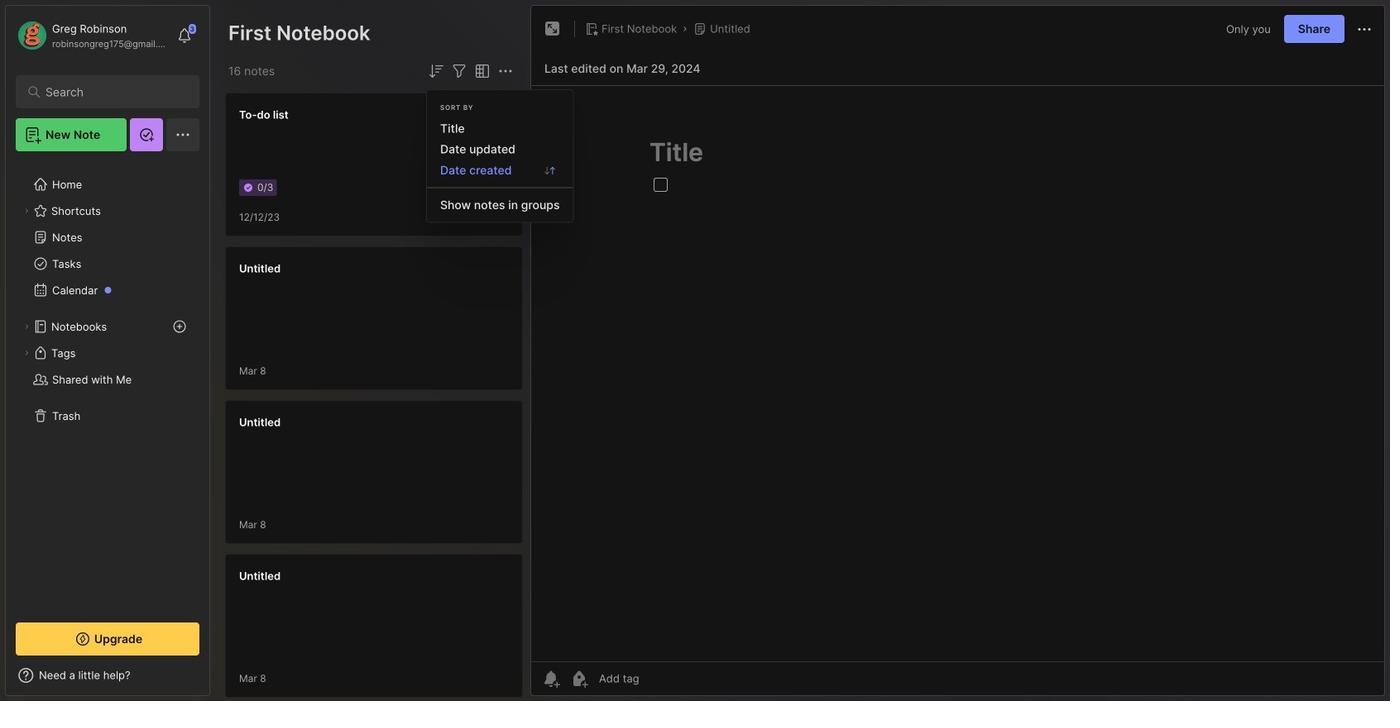 Task type: locate. For each thing, give the bounding box(es) containing it.
0 horizontal spatial more actions image
[[496, 61, 516, 81]]

Search text field
[[46, 84, 178, 100]]

tree
[[6, 161, 209, 608]]

more actions image
[[1355, 19, 1375, 39], [496, 61, 516, 81]]

None search field
[[46, 82, 178, 102]]

expand tags image
[[22, 348, 31, 358]]

Add filters field
[[449, 61, 469, 81]]

expand note image
[[543, 19, 563, 39]]

1 horizontal spatial more actions field
[[1355, 19, 1375, 39]]

0 horizontal spatial more actions field
[[496, 61, 516, 81]]

add filters image
[[449, 61, 469, 81]]

0 vertical spatial more actions field
[[1355, 19, 1375, 39]]

1 vertical spatial more actions field
[[496, 61, 516, 81]]

1 horizontal spatial more actions image
[[1355, 19, 1375, 39]]

More actions field
[[1355, 19, 1375, 39], [496, 61, 516, 81]]

1 vertical spatial more actions image
[[496, 61, 516, 81]]

add tag image
[[569, 670, 589, 689]]

none search field inside main element
[[46, 82, 178, 102]]



Task type: describe. For each thing, give the bounding box(es) containing it.
WHAT'S NEW field
[[6, 663, 209, 689]]

note window element
[[530, 5, 1385, 701]]

Add tag field
[[598, 672, 722, 686]]

0 vertical spatial more actions image
[[1355, 19, 1375, 39]]

click to collapse image
[[209, 671, 221, 691]]

main element
[[0, 0, 215, 702]]

more actions field inside note window element
[[1355, 19, 1375, 39]]

Account field
[[16, 19, 169, 52]]

Sort options field
[[426, 61, 446, 81]]

dropdown list menu
[[427, 118, 573, 216]]

expand notebooks image
[[22, 322, 31, 332]]

add a reminder image
[[541, 670, 561, 689]]

tree inside main element
[[6, 161, 209, 608]]

View options field
[[469, 61, 492, 81]]

Note Editor text field
[[531, 85, 1385, 662]]



Task type: vqa. For each thing, say whether or not it's contained in the screenshot.
the topmost the 'more actions' icon
yes



